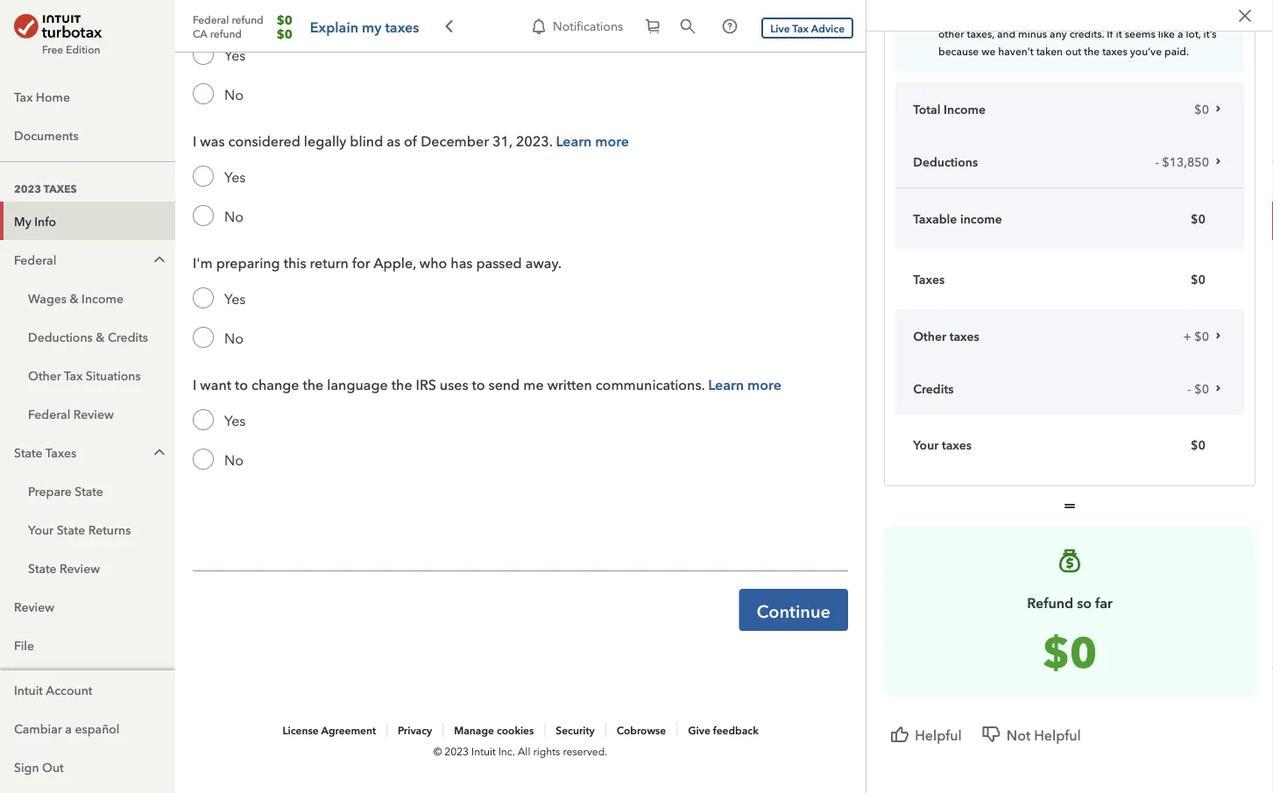 Task type: vqa. For each thing, say whether or not it's contained in the screenshot.
State return at the right of the page
no



Task type: locate. For each thing, give the bounding box(es) containing it.
2 vertical spatial your
[[28, 521, 54, 537]]

1 $ 0 1 2 3 4 5 6 7 8 9 0 1 2 3 4 5 6 7 8 9 from the top
[[277, 11, 293, 260]]

as right my
[[396, 11, 410, 28]]

learn right communications.
[[708, 374, 744, 393]]

yes element down want
[[224, 412, 246, 429]]

other
[[939, 26, 964, 40]]

to right want
[[235, 376, 248, 393]]

explain my taxes button
[[310, 16, 419, 37]]

1 no element from the top
[[224, 86, 244, 103]]

security link
[[556, 723, 595, 737]]

$ 0 1 2 3 4 5 6 7 8 9 0 1 2 3 4 5 6 7 8 9 for federal refund
[[277, 11, 293, 260]]

0 horizontal spatial credits
[[108, 328, 148, 345]]

0 vertical spatial learn
[[622, 9, 658, 28]]

2 vertical spatial learn
[[708, 374, 744, 393]]

helpful
[[915, 725, 962, 743], [1034, 725, 1081, 743]]

no up was
[[224, 86, 244, 103]]

1 vertical spatial tax
[[14, 88, 33, 104]]

0 horizontal spatial deductions
[[28, 328, 93, 345]]

$0 up + $0
[[1191, 271, 1206, 287]]

4
[[285, 60, 293, 76], [285, 74, 293, 90], [285, 183, 293, 199], [285, 197, 293, 213]]

0
[[285, 11, 293, 27], [285, 25, 293, 41], [285, 134, 293, 150], [285, 148, 293, 164]]

intuit account link
[[0, 670, 175, 709]]

1 left legally
[[285, 146, 293, 162]]

1 vertical spatial more
[[595, 131, 629, 149]]

0 vertical spatial federal
[[193, 12, 229, 26]]

sign out
[[14, 758, 64, 775]]

1 horizontal spatial of
[[1075, 8, 1085, 22]]

& down wages & income link
[[96, 328, 105, 345]]

$ for ca refund
[[277, 25, 285, 41]]

to right uses
[[472, 376, 485, 393]]

if
[[1107, 26, 1113, 40]]

1
[[285, 23, 293, 39], [285, 37, 293, 53], [285, 146, 293, 162], [285, 160, 293, 176]]

helpful element
[[884, 719, 969, 750]]

a right are
[[1009, 8, 1015, 22]]

learn more link
[[622, 9, 695, 28], [556, 131, 629, 149], [708, 374, 782, 393]]

learn right 2023.
[[556, 131, 592, 149]]

0 vertical spatial review
[[73, 405, 114, 422]]

review for state review
[[60, 560, 100, 576]]

4 yes from the top
[[224, 412, 246, 429]]

0 vertical spatial i
[[193, 133, 197, 149]]

2 yes element from the top
[[224, 169, 246, 185]]

3 yes from the top
[[224, 291, 246, 307]]

the left irs
[[392, 376, 412, 393]]

2 i from the top
[[193, 376, 197, 393]]

deductions down 'total income'
[[913, 153, 978, 169]]

& for deductions
[[96, 328, 105, 345]]

0 horizontal spatial of
[[404, 133, 417, 149]]

of
[[1075, 8, 1085, 22], [404, 133, 417, 149]]

1 vertical spatial taxes
[[45, 444, 76, 460]]

© 2023 intuit inc. all rights reserved.
[[433, 744, 608, 758]]

0 horizontal spatial me
[[372, 11, 393, 28]]

federal down the my info
[[14, 251, 56, 267]]

1 horizontal spatial other
[[913, 327, 946, 344]]

1 vertical spatial review
[[60, 560, 100, 576]]

2 yes from the top
[[224, 169, 246, 185]]

as for learn
[[387, 133, 401, 149]]

the down credits.
[[1084, 43, 1100, 57]]

give
[[688, 723, 711, 737]]

helpful left not
[[915, 725, 962, 743]]

yes element down preparing
[[224, 291, 246, 307]]

tax inside button
[[792, 21, 809, 35]]

yes down ca refund
[[224, 47, 246, 64]]

i for send
[[193, 376, 197, 393]]

file link
[[0, 626, 175, 664]]

2023 taxes
[[14, 182, 77, 195]]

3 yes element from the top
[[224, 291, 246, 307]]

state
[[14, 444, 43, 460], [75, 483, 103, 499], [57, 521, 85, 537], [28, 560, 57, 576]]

a
[[1009, 8, 1015, 22], [414, 11, 421, 28], [1178, 26, 1183, 40], [65, 720, 72, 736]]

a left lot,
[[1178, 26, 1183, 40]]

3 3 from the top
[[285, 170, 293, 187]]

other tax situations link
[[14, 356, 175, 395]]

4 up this
[[285, 197, 293, 213]]

1 vertical spatial intuit
[[472, 744, 496, 758]]

no down want
[[224, 452, 244, 468]]

1 vertical spatial federal
[[14, 251, 56, 267]]

8 right preparing
[[285, 246, 293, 262]]

me inside "another taxpayer can claim me as a dependent on their tax return. learn more"
[[372, 11, 393, 28]]

close image
[[1235, 5, 1256, 26]]

license agreement link
[[283, 723, 376, 737]]

1 vertical spatial -
[[1188, 380, 1192, 396]]

0 horizontal spatial intuit
[[14, 681, 43, 698]]

0 vertical spatial &
[[70, 290, 79, 306]]

0 vertical spatial your
[[939, 8, 961, 22]]

2 3 from the top
[[285, 62, 293, 78]]

as right blind
[[387, 133, 401, 149]]

- for - $13,850
[[1155, 153, 1159, 169]]

1 vertical spatial i
[[193, 376, 197, 393]]

0 vertical spatial deductions
[[913, 153, 978, 169]]

3 9 from the top
[[285, 244, 293, 260]]

2 vertical spatial federal
[[28, 405, 70, 422]]

yes element down was
[[224, 169, 246, 185]]

1 vertical spatial your
[[913, 436, 939, 453]]

8 left legally
[[285, 123, 293, 139]]

0 horizontal spatial &
[[70, 290, 79, 306]]

refund
[[232, 12, 264, 26], [210, 26, 242, 40]]

2 horizontal spatial the
[[1084, 43, 1100, 57]]

no element down want
[[224, 452, 244, 468]]

legally
[[304, 133, 346, 149]]

deductions for deductions
[[913, 153, 978, 169]]

privacy
[[398, 723, 432, 737]]

1 yes element from the top
[[224, 47, 246, 64]]

me right the send
[[523, 376, 544, 393]]

your inside your taxes are a percentage of your taxable income, plus other taxes, and minus any credits. if it seems like a lot, it's because we haven't taken out the taxes you've paid.
[[939, 8, 961, 22]]

federal inside popup button
[[14, 251, 56, 267]]

deductions inside 2023 taxes element
[[28, 328, 93, 345]]

1 horizontal spatial -
[[1188, 380, 1192, 396]]

4 0 from the top
[[285, 148, 293, 164]]

i left was
[[193, 133, 197, 149]]

1 3 from the top
[[285, 48, 293, 64]]

1 horizontal spatial more
[[661, 9, 695, 28]]

state inside dropdown button
[[14, 444, 43, 460]]

0 vertical spatial intuit
[[14, 681, 43, 698]]

1 horizontal spatial to
[[472, 376, 485, 393]]

taxes up other taxes
[[913, 271, 945, 287]]

credits down other taxes
[[913, 380, 954, 396]]

total
[[913, 100, 941, 117]]

1 left can
[[285, 23, 293, 39]]

i inside i was considered legally blind as of december 31, 2023. learn more
[[193, 133, 197, 149]]

deductions down wages
[[28, 328, 93, 345]]

income inside 2023 taxes element
[[82, 290, 124, 306]]

1 horizontal spatial deductions
[[913, 153, 978, 169]]

on
[[500, 11, 517, 28]]

1 vertical spatial other
[[28, 367, 61, 383]]

1 vertical spatial of
[[404, 133, 417, 149]]

income up deductions & credits link
[[82, 290, 124, 306]]

1 down considered at the left top of page
[[285, 160, 293, 176]]

home
[[36, 88, 70, 104]]

a left toggle refund list image
[[414, 11, 421, 28]]

explain my taxes
[[310, 17, 419, 35]]

0 vertical spatial income
[[944, 100, 986, 117]]

1 4 from the top
[[285, 60, 293, 76]]

of left your
[[1075, 8, 1085, 22]]

learn more link for me
[[708, 374, 782, 393]]

1 horizontal spatial intuit
[[472, 744, 496, 758]]

1 no from the top
[[224, 86, 244, 103]]

3 2 from the top
[[285, 158, 293, 174]]

0 vertical spatial of
[[1075, 8, 1085, 22]]

4 no element from the top
[[224, 452, 244, 468]]

tax for other
[[64, 367, 83, 383]]

3 1 from the top
[[285, 146, 293, 162]]

yes element for tax
[[224, 47, 246, 64]]

4 yes element from the top
[[224, 412, 246, 429]]

of right blind
[[404, 133, 417, 149]]

taxable
[[913, 210, 957, 227]]

no up preparing
[[224, 208, 244, 225]]

1 $ from the top
[[277, 11, 285, 27]]

learn right the return.
[[622, 9, 658, 28]]

0 vertical spatial 2023
[[14, 182, 41, 195]]

1 horizontal spatial tax
[[64, 367, 83, 383]]

4 down considered at the left top of page
[[285, 183, 293, 199]]

2 0 from the top
[[285, 25, 293, 41]]

2 vertical spatial tax
[[64, 367, 83, 383]]

intuit
[[14, 681, 43, 698], [472, 744, 496, 758]]

3 5 from the top
[[285, 195, 293, 211]]

not helpful element
[[976, 719, 1088, 750]]

1 horizontal spatial learn
[[622, 9, 658, 28]]

credits up situations
[[108, 328, 148, 345]]

1 vertical spatial &
[[96, 328, 105, 345]]

tax left "home"
[[14, 88, 33, 104]]

1 vertical spatial learn more link
[[556, 131, 629, 149]]

2023 right ©
[[444, 744, 469, 758]]

income right total
[[944, 100, 986, 117]]

your state returns link
[[14, 510, 175, 549]]

2 no from the top
[[224, 208, 244, 225]]

give feedback link
[[688, 723, 759, 737]]

1 horizontal spatial &
[[96, 328, 105, 345]]

tax up federal review
[[64, 367, 83, 383]]

& right wages
[[70, 290, 79, 306]]

taxpayer
[[249, 11, 305, 28]]

review inside "link"
[[60, 560, 100, 576]]

0 vertical spatial me
[[372, 11, 393, 28]]

2 vertical spatial learn more link
[[708, 374, 782, 393]]

as
[[396, 11, 410, 28], [387, 133, 401, 149]]

1 6 from the top
[[285, 85, 293, 101]]

1 vertical spatial as
[[387, 133, 401, 149]]

learn
[[622, 9, 658, 28], [556, 131, 592, 149], [708, 374, 744, 393]]

tax right live
[[792, 21, 809, 35]]

3 0 from the top
[[285, 134, 293, 150]]

- down '+'
[[1188, 380, 1192, 396]]

state review link
[[14, 549, 175, 587]]

2 helpful from the left
[[1034, 725, 1081, 743]]

federal
[[193, 12, 229, 26], [14, 251, 56, 267], [28, 405, 70, 422]]

1 vertical spatial learn
[[556, 131, 592, 149]]

federal left taxpayer
[[193, 12, 229, 26]]

away.
[[526, 255, 562, 271]]

3 7 from the top
[[285, 220, 293, 236]]

4 down taxpayer
[[285, 60, 293, 76]]

2023 up the my
[[14, 182, 41, 195]]

1 yes from the top
[[224, 47, 246, 64]]

4 2 from the top
[[285, 172, 293, 188]]

agreement
[[321, 723, 376, 737]]

yes element for send
[[224, 412, 246, 429]]

not helpful
[[1007, 725, 1081, 743]]

1 i from the top
[[193, 133, 197, 149]]

2 8 from the top
[[285, 123, 293, 139]]

yes element
[[224, 47, 246, 64], [224, 169, 246, 185], [224, 291, 246, 307], [224, 412, 246, 429]]

notifications
[[553, 17, 623, 33]]

review down your state returns
[[60, 560, 100, 576]]

1 2 from the top
[[285, 35, 293, 52]]

as inside "another taxpayer can claim me as a dependent on their tax return. learn more"
[[396, 11, 410, 28]]

me inside i want to change the language the irs uses to send me written communications. learn more
[[523, 376, 544, 393]]

manage cookies link
[[454, 723, 534, 737]]

yes down was
[[224, 169, 246, 185]]

claim
[[335, 11, 369, 28]]

another taxpayer can claim me as a dependent on their tax return. element
[[193, 11, 622, 28]]

0 horizontal spatial other
[[28, 367, 61, 383]]

1 horizontal spatial taxes
[[913, 271, 945, 287]]

2 horizontal spatial tax
[[792, 21, 809, 35]]

state up prepare
[[14, 444, 43, 460]]

your inside 2023 taxes element
[[28, 521, 54, 537]]

0 vertical spatial -
[[1155, 153, 1159, 169]]

taxes for other taxes
[[949, 327, 979, 344]]

1 horizontal spatial credits
[[913, 380, 954, 396]]

1 horizontal spatial helpful
[[1034, 725, 1081, 743]]

a inside "another taxpayer can claim me as a dependent on their tax return. learn more"
[[414, 11, 421, 28]]

yes down preparing
[[224, 291, 246, 307]]

other inside 2023 taxes element
[[28, 367, 61, 383]]

federal review
[[28, 405, 114, 422]]

- $0
[[1188, 380, 1209, 396]]

4 up considered at the left top of page
[[285, 74, 293, 90]]

0 vertical spatial credits
[[108, 328, 148, 345]]

review up file
[[14, 598, 54, 614]]

i inside i want to change the language the irs uses to send me written communications. learn more
[[193, 376, 197, 393]]

i'm preparing this return for apple, who has passed away.
[[193, 255, 562, 271]]

- left $13,850
[[1155, 153, 1159, 169]]

1 horizontal spatial me
[[523, 376, 544, 393]]

federal for federal review
[[28, 405, 70, 422]]

more
[[661, 9, 695, 28], [595, 131, 629, 149], [748, 374, 782, 393]]

1 horizontal spatial the
[[392, 376, 412, 393]]

intuit down manage
[[472, 744, 496, 758]]

intuit up cambiar
[[14, 681, 43, 698]]

1 vertical spatial deductions
[[28, 328, 93, 345]]

no up want
[[224, 330, 244, 347]]

0 vertical spatial taxes
[[913, 271, 945, 287]]

0 horizontal spatial taxes
[[45, 444, 76, 460]]

4 3 from the top
[[285, 184, 293, 201]]

2 5 from the top
[[285, 86, 293, 103]]

manage
[[454, 723, 494, 737]]

2
[[285, 35, 293, 52], [285, 50, 293, 66], [285, 158, 293, 174], [285, 172, 293, 188]]

no element up preparing
[[224, 208, 244, 225]]

yes down want
[[224, 412, 246, 429]]

$0 down - $0
[[1191, 436, 1206, 453]]

$0 up $13,850
[[1195, 100, 1209, 117]]

1 vertical spatial 2023
[[444, 744, 469, 758]]

2 vertical spatial more
[[748, 374, 782, 393]]

help image
[[721, 18, 739, 35]]

no element up was
[[224, 86, 244, 103]]

8
[[285, 109, 293, 125], [285, 123, 293, 139], [285, 232, 293, 248], [285, 246, 293, 262]]

0 horizontal spatial to
[[235, 376, 248, 393]]

1 down taxpayer
[[285, 37, 293, 53]]

2 no element from the top
[[224, 208, 244, 225]]

as inside i was considered legally blind as of december 31, 2023. learn more
[[387, 133, 401, 149]]

learn more link for more
[[556, 131, 629, 149]]

2 $ 0 1 2 3 4 5 6 7 8 9 0 1 2 3 4 5 6 7 8 9 from the top
[[277, 25, 293, 274]]

has
[[451, 255, 473, 271]]

4 no from the top
[[224, 452, 244, 468]]

1 0 from the top
[[285, 11, 293, 27]]

0 horizontal spatial helpful
[[915, 725, 962, 743]]

yes element down ca refund
[[224, 47, 246, 64]]

taxes up prepare state
[[45, 444, 76, 460]]

7
[[285, 97, 293, 113], [285, 111, 293, 127], [285, 220, 293, 236], [285, 234, 293, 250]]

- for - $0
[[1188, 380, 1192, 396]]

you've
[[1130, 43, 1162, 57]]

refund for ca
[[210, 26, 242, 40]]

0 horizontal spatial -
[[1155, 153, 1159, 169]]

continue element
[[757, 601, 831, 622]]

review for federal review
[[73, 405, 114, 422]]

paid.
[[1165, 43, 1189, 57]]

helpful right not
[[1034, 725, 1081, 743]]

2 6 from the top
[[285, 99, 293, 115]]

1 to from the left
[[235, 376, 248, 393]]

review down other tax situations link at the left of page
[[73, 405, 114, 422]]

me right claim
[[372, 11, 393, 28]]

0 vertical spatial tax
[[792, 21, 809, 35]]

i left want
[[193, 376, 197, 393]]

federal for federal refund
[[193, 12, 229, 26]]

0 vertical spatial other
[[913, 327, 946, 344]]

2023
[[14, 182, 41, 195], [444, 744, 469, 758]]

their
[[520, 11, 550, 28]]

inc.
[[498, 744, 515, 758]]

0 vertical spatial as
[[396, 11, 410, 28]]

0 vertical spatial learn more link
[[622, 9, 695, 28]]

state down your state returns
[[28, 560, 57, 576]]

no element up want
[[224, 330, 244, 347]]

no element
[[224, 86, 244, 103], [224, 208, 244, 225], [224, 330, 244, 347], [224, 452, 244, 468]]

edition
[[66, 42, 100, 56]]

federal up state taxes
[[28, 405, 70, 422]]

change
[[251, 376, 299, 393]]

0 horizontal spatial tax
[[14, 88, 33, 104]]

wages & income link
[[14, 279, 175, 317]]

2 $ from the top
[[277, 25, 285, 41]]

1 vertical spatial income
[[82, 290, 124, 306]]

the right the change
[[303, 376, 324, 393]]

$0
[[1195, 100, 1209, 117], [1191, 210, 1206, 227], [1191, 271, 1206, 287], [1195, 327, 1209, 344], [1195, 380, 1209, 396], [1191, 436, 1206, 453], [1043, 622, 1097, 678]]

considered
[[228, 133, 300, 149]]

8 up considered at the left top of page
[[285, 109, 293, 125]]

3 8 from the top
[[285, 232, 293, 248]]

1 horizontal spatial 2023
[[444, 744, 469, 758]]

0 horizontal spatial income
[[82, 290, 124, 306]]

8 up this
[[285, 232, 293, 248]]

1 vertical spatial me
[[523, 376, 544, 393]]

yes for tax
[[224, 47, 246, 64]]

state taxes button
[[0, 433, 175, 472]]



Task type: describe. For each thing, give the bounding box(es) containing it.
2023.
[[516, 133, 552, 149]]

want
[[200, 376, 231, 393]]

ca refund
[[193, 26, 244, 40]]

it's
[[1204, 26, 1217, 40]]

no for tax
[[224, 86, 244, 103]]

i want to change the language the irs uses to send me written communications. element
[[193, 376, 708, 393]]

2 9 from the top
[[285, 135, 293, 152]]

no element for tax
[[224, 86, 244, 103]]

1 8 from the top
[[285, 109, 293, 125]]

returns
[[88, 521, 131, 537]]

your for your state returns
[[28, 521, 54, 537]]

passed
[[476, 255, 522, 271]]

español
[[75, 720, 120, 736]]

search image
[[679, 18, 697, 35]]

haven't
[[998, 43, 1034, 57]]

it
[[1116, 26, 1122, 40]]

out
[[1066, 43, 1082, 57]]

info
[[34, 213, 56, 229]]

1 horizontal spatial income
[[944, 100, 986, 117]]

security
[[556, 723, 595, 737]]

cambiar a español link
[[0, 709, 175, 748]]

advice
[[811, 21, 845, 35]]

taxes for 2023 taxes
[[44, 182, 77, 195]]

i'm preparing this return for apple, who has passed away. element
[[193, 255, 562, 271]]

4 6 from the top
[[285, 221, 293, 237]]

4 7 from the top
[[285, 234, 293, 250]]

all
[[518, 744, 531, 758]]

a left español
[[65, 720, 72, 736]]

taxes for your taxes are a percentage of your taxable income, plus other taxes, and minus any credits. if it seems like a lot, it's because we haven't taken out the taxes you've paid.
[[963, 8, 988, 22]]

3 4 from the top
[[285, 183, 293, 199]]

no for send
[[224, 452, 244, 468]]

4 9 from the top
[[285, 258, 293, 274]]

toggle refund list image
[[439, 16, 460, 37]]

price preview image
[[644, 18, 662, 35]]

tax home
[[14, 88, 70, 104]]

$0 down $13,850
[[1191, 210, 1206, 227]]

1 1 from the top
[[285, 23, 293, 39]]

manage cookies
[[454, 723, 534, 737]]

prepare
[[28, 483, 72, 499]]

refund so far
[[1027, 592, 1113, 611]]

i for learn
[[193, 133, 197, 149]]

taxes inside button
[[385, 17, 419, 35]]

of inside your taxes are a percentage of your taxable income, plus other taxes, and minus any credits. if it seems like a lot, it's because we haven't taken out the taxes you've paid.
[[1075, 8, 1085, 22]]

your taxes
[[913, 436, 972, 453]]

4 4 from the top
[[285, 197, 293, 213]]

blind
[[350, 133, 383, 149]]

no element for send
[[224, 452, 244, 468]]

0 horizontal spatial more
[[595, 131, 629, 149]]

return.
[[576, 11, 618, 28]]

uses
[[440, 376, 468, 393]]

the inside your taxes are a percentage of your taxable income, plus other taxes, and minus any credits. if it seems like a lot, it's because we haven't taken out the taxes you've paid.
[[1084, 43, 1100, 57]]

your taxes are a percentage of your taxable income, plus other taxes, and minus any credits. if it seems like a lot, it's because we haven't taken out the taxes you've paid.
[[939, 8, 1217, 57]]

reserved.
[[563, 744, 608, 758]]

deductions & credits link
[[14, 317, 175, 356]]

written
[[547, 376, 592, 393]]

file
[[14, 637, 34, 653]]

credits.
[[1070, 26, 1104, 40]]

no for learn
[[224, 208, 244, 225]]

1 vertical spatial credits
[[913, 380, 954, 396]]

federal refund
[[193, 12, 266, 26]]

learn more link for return.
[[622, 9, 695, 28]]

2 1 from the top
[[285, 37, 293, 53]]

was
[[200, 133, 225, 149]]

state left returns
[[57, 521, 85, 537]]

federal button
[[0, 240, 175, 279]]

other for other taxes
[[913, 327, 946, 344]]

and
[[997, 26, 1016, 40]]

other tax situations
[[28, 367, 141, 383]]

deductions & credits
[[28, 328, 148, 345]]

yes element for learn
[[224, 169, 246, 185]]

like
[[1158, 26, 1175, 40]]

0 horizontal spatial 2023
[[14, 182, 41, 195]]

$0 right '+'
[[1195, 327, 1209, 344]]

live tax advice
[[771, 21, 845, 35]]

not
[[1007, 725, 1031, 743]]

2 horizontal spatial more
[[748, 374, 782, 393]]

my info link
[[0, 202, 175, 240]]

yes for learn
[[224, 169, 246, 185]]

2 2 from the top
[[285, 50, 293, 66]]

2 horizontal spatial learn
[[708, 374, 744, 393]]

cambiar a español
[[14, 720, 120, 736]]

language
[[327, 376, 388, 393]]

3 no element from the top
[[224, 330, 244, 347]]

0 vertical spatial more
[[661, 9, 695, 28]]

state down state taxes dropdown button on the left bottom
[[75, 483, 103, 499]]

i want to change the language the irs uses to send me written communications. learn more
[[193, 374, 782, 393]]

taxes for your taxes
[[942, 436, 972, 453]]

prepare state
[[28, 483, 103, 499]]

3 no from the top
[[224, 330, 244, 347]]

turbotax image
[[14, 14, 102, 39]]

federal for federal
[[14, 251, 56, 267]]

intuit account
[[14, 681, 92, 698]]

$ for federal refund
[[277, 11, 285, 27]]

minus
[[1018, 26, 1047, 40]]

4 1 from the top
[[285, 160, 293, 176]]

3 6 from the top
[[285, 207, 293, 223]]

2 7 from the top
[[285, 111, 293, 127]]

0 horizontal spatial the
[[303, 376, 324, 393]]

credits inside deductions & credits link
[[108, 328, 148, 345]]

taken
[[1036, 43, 1063, 57]]

your for your taxes
[[913, 436, 939, 453]]

because
[[939, 43, 979, 57]]

wages
[[28, 290, 67, 306]]

dependent
[[425, 11, 497, 28]]

$13,850
[[1162, 153, 1209, 169]]

i was considered legally blind as of december 31, 2023. element
[[193, 133, 556, 149]]

documents link
[[0, 116, 175, 154]]

any
[[1050, 26, 1067, 40]]

yes for send
[[224, 412, 246, 429]]

preparing
[[216, 255, 280, 271]]

seems
[[1125, 26, 1156, 40]]

tax
[[553, 11, 573, 28]]

communications.
[[596, 376, 705, 393]]

continue button
[[739, 589, 848, 631]]

cambiar
[[14, 720, 62, 736]]

$0 down 'refund so far'
[[1043, 622, 1097, 678]]

deductions for deductions & credits
[[28, 328, 93, 345]]

$ 0 1 2 3 4 5 6 7 8 9 0 1 2 3 4 5 6 7 8 9 for ca refund
[[277, 25, 293, 274]]

0 horizontal spatial learn
[[556, 131, 592, 149]]

1 5 from the top
[[285, 72, 293, 89]]

free edition
[[42, 42, 100, 56]]

cobrowse link
[[617, 723, 666, 737]]

my
[[14, 213, 31, 229]]

refund
[[1027, 592, 1074, 611]]

refund for federal
[[232, 12, 264, 26]]

& for wages
[[70, 290, 79, 306]]

plus
[[1191, 8, 1211, 22]]

taxes,
[[967, 26, 995, 40]]

privacy link
[[398, 723, 432, 737]]

documents
[[14, 127, 79, 143]]

your for your taxes are a percentage of your taxable income, plus other taxes, and minus any credits. if it seems like a lot, it's because we haven't taken out the taxes you've paid.
[[939, 8, 961, 22]]

december
[[421, 133, 489, 149]]

©
[[433, 744, 442, 758]]

2 4 from the top
[[285, 74, 293, 90]]

state inside "link"
[[28, 560, 57, 576]]

ca
[[193, 26, 207, 40]]

1 7 from the top
[[285, 97, 293, 113]]

tax for live
[[792, 21, 809, 35]]

1 helpful from the left
[[915, 725, 962, 743]]

cookies
[[497, 723, 534, 737]]

taxes inside dropdown button
[[45, 444, 76, 460]]

$0 down + $0
[[1195, 380, 1209, 396]]

2 vertical spatial review
[[14, 598, 54, 614]]

of inside i was considered legally blind as of december 31, 2023. learn more
[[404, 133, 417, 149]]

as for tax
[[396, 11, 410, 28]]

2 to from the left
[[472, 376, 485, 393]]

out
[[42, 758, 64, 775]]

who
[[420, 255, 447, 271]]

license
[[283, 723, 319, 737]]

other for other tax situations
[[28, 367, 61, 383]]

sign out link
[[0, 748, 175, 786]]

wages & income
[[28, 290, 124, 306]]

4 8 from the top
[[285, 246, 293, 262]]

no element for learn
[[224, 208, 244, 225]]

your state returns
[[28, 521, 131, 537]]

2023 taxes element
[[0, 169, 175, 664]]

4 5 from the top
[[285, 209, 293, 225]]

1 9 from the top
[[285, 121, 293, 138]]

my
[[362, 17, 382, 35]]

can
[[308, 11, 331, 28]]

percentage
[[1017, 8, 1073, 22]]



